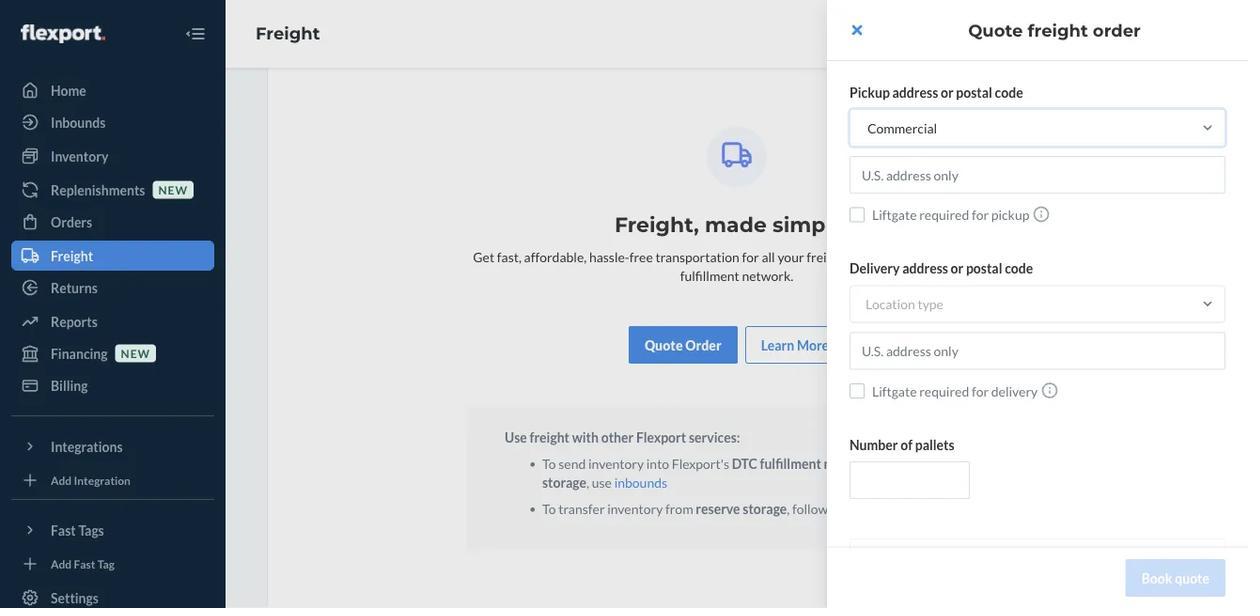 Task type: vqa. For each thing, say whether or not it's contained in the screenshot.
address to the bottom
yes



Task type: describe. For each thing, give the bounding box(es) containing it.
code for delivery address or postal code
[[1005, 260, 1034, 276]]

u.s. address only text field for liftgate required for delivery
[[850, 332, 1226, 370]]

postal for commercial
[[956, 84, 993, 100]]

code for pickup address or postal code
[[995, 84, 1024, 100]]

help center
[[1222, 270, 1239, 338]]

for for pickup
[[972, 207, 989, 223]]

freight
[[1028, 20, 1088, 40]]

required for pickup
[[920, 207, 969, 223]]

required for delivery
[[920, 383, 969, 399]]

help
[[1222, 312, 1239, 338]]

quote freight order
[[969, 20, 1141, 40]]

quote
[[1175, 570, 1210, 586]]

pickup
[[992, 207, 1030, 223]]

delivery address or postal code
[[850, 260, 1034, 276]]

pickup address or postal code
[[850, 84, 1024, 100]]

for for delivery
[[972, 383, 989, 399]]

number of pallets
[[850, 437, 955, 453]]

liftgate required for delivery
[[872, 383, 1038, 399]]

close image
[[852, 23, 863, 38]]

or for commercial
[[941, 84, 954, 100]]

pallets
[[916, 437, 955, 453]]

delivery
[[850, 260, 900, 276]]

book
[[1142, 570, 1173, 586]]

book quote button
[[1126, 559, 1226, 597]]

liftgate required for pickup
[[872, 207, 1030, 223]]



Task type: locate. For each thing, give the bounding box(es) containing it.
for
[[972, 207, 989, 223], [972, 383, 989, 399]]

U.S. address only text field
[[850, 156, 1226, 194], [850, 332, 1226, 370]]

for left pickup on the top of the page
[[972, 207, 989, 223]]

liftgate for liftgate required for pickup
[[872, 207, 917, 223]]

0 vertical spatial liftgate
[[872, 207, 917, 223]]

location
[[866, 296, 915, 312]]

pickup
[[850, 84, 890, 100]]

1 vertical spatial liftgate
[[872, 383, 917, 399]]

postal
[[956, 84, 993, 100], [966, 260, 1003, 276]]

required up delivery address or postal code
[[920, 207, 969, 223]]

2 for from the top
[[972, 383, 989, 399]]

address for pickup
[[893, 84, 939, 100]]

1 u.s. address only text field from the top
[[850, 156, 1226, 194]]

code down quote
[[995, 84, 1024, 100]]

1 vertical spatial or
[[951, 260, 964, 276]]

0 vertical spatial code
[[995, 84, 1024, 100]]

address
[[893, 84, 939, 100], [903, 260, 948, 276]]

or right "pickup" at right top
[[941, 84, 954, 100]]

1 vertical spatial u.s. address only text field
[[850, 332, 1226, 370]]

number
[[850, 437, 898, 453]]

liftgate
[[872, 207, 917, 223], [872, 383, 917, 399]]

2 liftgate from the top
[[872, 383, 917, 399]]

postal for location type
[[966, 260, 1003, 276]]

delivery
[[992, 383, 1038, 399]]

of
[[901, 437, 913, 453]]

liftgate for liftgate required for delivery
[[872, 383, 917, 399]]

liftgate up number of pallets
[[872, 383, 917, 399]]

u.s. address only text field up pickup on the top of the page
[[850, 156, 1226, 194]]

liftgate up delivery
[[872, 207, 917, 223]]

0 vertical spatial or
[[941, 84, 954, 100]]

code down pickup on the top of the page
[[1005, 260, 1034, 276]]

for left delivery
[[972, 383, 989, 399]]

type
[[918, 296, 944, 312]]

address up commercial
[[893, 84, 939, 100]]

0 vertical spatial address
[[893, 84, 939, 100]]

1 vertical spatial required
[[920, 383, 969, 399]]

None number field
[[850, 462, 970, 499]]

1 vertical spatial code
[[1005, 260, 1034, 276]]

address for delivery
[[903, 260, 948, 276]]

1 vertical spatial for
[[972, 383, 989, 399]]

1 vertical spatial postal
[[966, 260, 1003, 276]]

1 required from the top
[[920, 207, 969, 223]]

2 required from the top
[[920, 383, 969, 399]]

or
[[941, 84, 954, 100], [951, 260, 964, 276]]

code
[[995, 84, 1024, 100], [1005, 260, 1034, 276]]

required
[[920, 207, 969, 223], [920, 383, 969, 399]]

center
[[1222, 270, 1239, 309]]

or for location type
[[951, 260, 964, 276]]

1 for from the top
[[972, 207, 989, 223]]

commercial
[[868, 120, 937, 136]]

0 vertical spatial u.s. address only text field
[[850, 156, 1226, 194]]

1 vertical spatial address
[[903, 260, 948, 276]]

postal down quote
[[956, 84, 993, 100]]

0 vertical spatial for
[[972, 207, 989, 223]]

1 liftgate from the top
[[872, 207, 917, 223]]

location type
[[866, 296, 944, 312]]

None checkbox
[[850, 207, 865, 222], [850, 383, 865, 398], [850, 207, 865, 222], [850, 383, 865, 398]]

2 u.s. address only text field from the top
[[850, 332, 1226, 370]]

or down the "liftgate required for pickup" on the top
[[951, 260, 964, 276]]

help center button
[[1212, 256, 1249, 352]]

postal down pickup on the top of the page
[[966, 260, 1003, 276]]

book quote
[[1142, 570, 1210, 586]]

order
[[1093, 20, 1141, 40]]

u.s. address only text field up delivery
[[850, 332, 1226, 370]]

required up pallets
[[920, 383, 969, 399]]

0 vertical spatial postal
[[956, 84, 993, 100]]

address up 'type'
[[903, 260, 948, 276]]

quote
[[969, 20, 1023, 40]]

0 vertical spatial required
[[920, 207, 969, 223]]

u.s. address only text field for liftgate required for pickup
[[850, 156, 1226, 194]]



